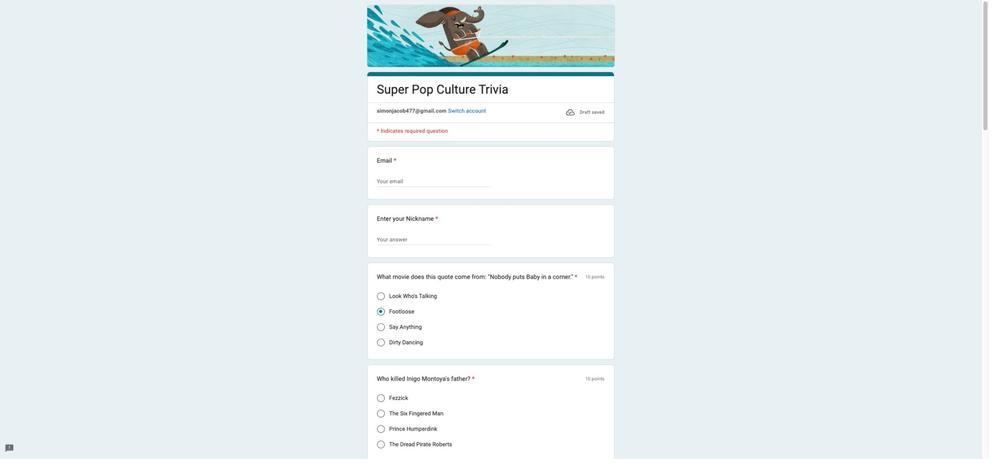Task type: describe. For each thing, give the bounding box(es) containing it.
1 heading from the top
[[377, 81, 509, 98]]

Footloose radio
[[377, 308, 385, 316]]

3 heading from the top
[[377, 214, 438, 224]]

required question element for third heading from the bottom
[[434, 214, 438, 224]]

5 heading from the top
[[377, 375, 475, 384]]

Dirty Dancing radio
[[377, 339, 385, 347]]

The Six Fingered Man radio
[[377, 411, 385, 418]]

total points possible for this question. note for 2nd heading from the bottom of the page
[[586, 273, 605, 283]]

required question element for 4th heading from the bottom of the page
[[392, 156, 397, 165]]

the dread pirate roberts image
[[377, 441, 385, 449]]

Prince Humperdink radio
[[377, 426, 385, 434]]

the six fingered man image
[[377, 411, 385, 418]]

look who's talking image
[[377, 293, 385, 300]]

Look Who's Talking radio
[[377, 293, 385, 300]]

total points possible for this question. note for 5th heading from the top
[[586, 375, 605, 385]]

2 heading from the top
[[377, 156, 605, 165]]



Task type: vqa. For each thing, say whether or not it's contained in the screenshot.
the Required question element
yes



Task type: locate. For each thing, give the bounding box(es) containing it.
None text field
[[377, 235, 491, 245]]

1 vertical spatial total points possible for this question. note
[[586, 375, 605, 385]]

report a problem to google image
[[5, 444, 14, 454]]

prince humperdink image
[[377, 426, 385, 434]]

fezzick image
[[377, 395, 385, 403]]

dirty dancing image
[[377, 339, 385, 347]]

The Dread Pirate Roberts radio
[[377, 441, 385, 449]]

list
[[367, 146, 615, 460]]

total points possible for this question. note
[[586, 273, 605, 283], [586, 375, 605, 385]]

required question element for 2nd heading from the bottom of the page
[[573, 273, 578, 282]]

4 heading from the top
[[377, 273, 578, 282]]

Fezzick radio
[[377, 395, 385, 403]]

1 total points possible for this question. note from the top
[[586, 273, 605, 283]]

required question element
[[392, 156, 397, 165], [434, 214, 438, 224], [573, 273, 578, 282], [471, 375, 475, 384]]

footloose image
[[379, 311, 382, 314]]

heading
[[377, 81, 509, 98], [377, 156, 605, 165], [377, 214, 438, 224], [377, 273, 578, 282], [377, 375, 475, 384]]

status
[[566, 107, 605, 118]]

2 total points possible for this question. note from the top
[[586, 375, 605, 385]]

list item
[[367, 146, 615, 200]]

say anything image
[[377, 324, 385, 331]]

required question element for 5th heading from the top
[[471, 375, 475, 384]]

0 vertical spatial total points possible for this question. note
[[586, 273, 605, 283]]

Your email email field
[[377, 177, 491, 186]]

Say Anything radio
[[377, 324, 385, 331]]



